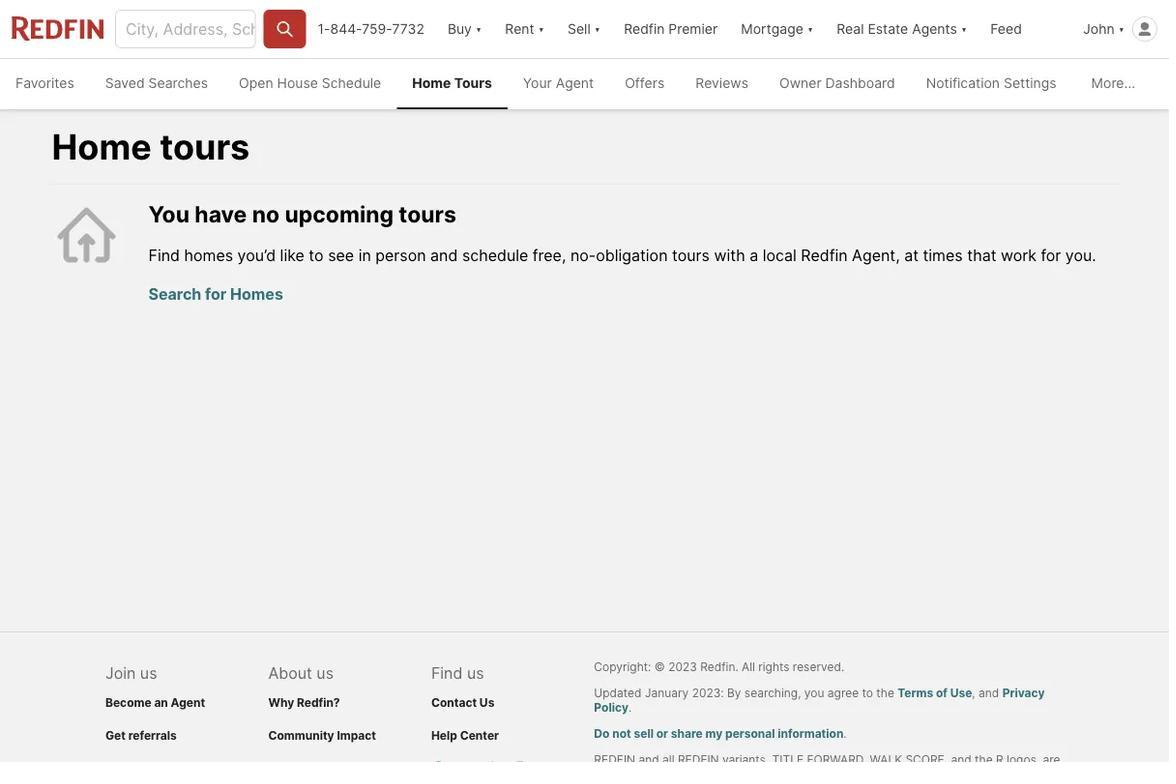 Task type: vqa. For each thing, say whether or not it's contained in the screenshot.
'Advertisement' image
no



Task type: describe. For each thing, give the bounding box(es) containing it.
home for home tours
[[52, 125, 152, 167]]

of
[[936, 686, 948, 700]]

▾ for john ▾
[[1119, 21, 1125, 37]]

rent
[[505, 21, 534, 37]]

1-844-759-7732
[[318, 21, 424, 37]]

updated january 2023: by searching, you agree to the terms of use , and
[[594, 686, 1003, 700]]

or
[[656, 727, 668, 741]]

notification
[[926, 75, 1000, 91]]

City, Address, School, Agent, ZIP search field
[[115, 10, 256, 48]]

rent ▾
[[505, 21, 545, 37]]

saved
[[105, 75, 145, 91]]

community impact button
[[268, 729, 376, 743]]

1 horizontal spatial to
[[862, 686, 873, 700]]

agent,
[[852, 245, 900, 264]]

1 vertical spatial agent
[[171, 696, 205, 710]]

buy ▾ button
[[436, 0, 494, 58]]

help center
[[431, 729, 499, 743]]

information
[[778, 727, 844, 741]]

home for home tours
[[412, 75, 451, 91]]

person
[[376, 245, 426, 264]]

favorites link
[[0, 59, 90, 109]]

searches
[[149, 75, 208, 91]]

your
[[523, 75, 552, 91]]

why
[[268, 696, 294, 710]]

reserved.
[[793, 660, 845, 674]]

real estate agents ▾ link
[[837, 0, 967, 58]]

estate
[[868, 21, 908, 37]]

844-
[[330, 21, 362, 37]]

home tours
[[412, 75, 492, 91]]

owner dashboard
[[780, 75, 895, 91]]

copyright: © 2023 redfin. all rights reserved.
[[594, 660, 845, 674]]

schedule
[[462, 245, 528, 264]]

no
[[252, 200, 280, 227]]

mortgage ▾ button
[[741, 0, 814, 58]]

0 vertical spatial agent
[[556, 75, 594, 91]]

all
[[742, 660, 755, 674]]

saved searches
[[105, 75, 208, 91]]

notification settings link
[[911, 59, 1072, 109]]

help center button
[[431, 729, 499, 743]]

home tours
[[52, 125, 250, 167]]

search
[[148, 284, 202, 303]]

more... button
[[1076, 59, 1151, 109]]

privacy policy link
[[594, 686, 1045, 714]]

obligation
[[596, 245, 668, 264]]

get
[[105, 729, 126, 743]]

work
[[1001, 245, 1037, 264]]

by
[[727, 686, 741, 700]]

local
[[763, 245, 797, 264]]

redfin premier button
[[612, 0, 729, 58]]

0 vertical spatial for
[[1041, 245, 1061, 264]]

redfin premier
[[624, 21, 718, 37]]

homes
[[184, 245, 233, 264]]

become
[[105, 696, 151, 710]]

1 horizontal spatial tours
[[399, 200, 456, 227]]

the
[[877, 686, 895, 700]]

owner dashboard link
[[764, 59, 911, 109]]

feed
[[991, 21, 1022, 37]]

help
[[431, 729, 457, 743]]

▾ for mortgage ▾
[[807, 21, 814, 37]]

join
[[105, 664, 136, 683]]

privacy
[[1003, 686, 1045, 700]]

1 horizontal spatial .
[[844, 727, 847, 741]]

sell ▾ button
[[568, 0, 601, 58]]

at
[[904, 245, 919, 264]]

searching,
[[745, 686, 801, 700]]

your agent
[[523, 75, 594, 91]]

759-
[[362, 21, 392, 37]]

do
[[594, 727, 610, 741]]

real estate agents ▾ button
[[825, 0, 979, 58]]

offers
[[625, 75, 665, 91]]

feed button
[[979, 0, 1072, 58]]

terms of use link
[[898, 686, 972, 700]]

do not sell or share my personal information .
[[594, 727, 847, 741]]

more...
[[1092, 75, 1136, 91]]

community impact
[[268, 729, 376, 743]]

1-844-759-7732 link
[[318, 21, 424, 37]]

▾ for rent ▾
[[538, 21, 545, 37]]

premier
[[669, 21, 718, 37]]

us for about us
[[317, 664, 334, 683]]

0 vertical spatial .
[[629, 700, 632, 714]]

▾ inside dropdown button
[[961, 21, 967, 37]]

terms
[[898, 686, 933, 700]]

2 vertical spatial tours
[[672, 245, 710, 264]]

buy ▾ button
[[448, 0, 482, 58]]

dashboard
[[826, 75, 895, 91]]

become an agent button
[[105, 696, 205, 710]]

upcoming
[[285, 200, 394, 227]]

john
[[1083, 21, 1115, 37]]

you
[[148, 200, 190, 227]]

personal
[[725, 727, 775, 741]]

your agent link
[[508, 59, 609, 109]]



Task type: locate. For each thing, give the bounding box(es) containing it.
community
[[268, 729, 334, 743]]

3 us from the left
[[467, 664, 484, 683]]

agent right an
[[171, 696, 205, 710]]

6 ▾ from the left
[[1119, 21, 1125, 37]]

0 horizontal spatial us
[[140, 664, 157, 683]]

submit search image
[[275, 19, 295, 39]]

share
[[671, 727, 703, 741]]

0 vertical spatial tours
[[160, 125, 250, 167]]

1 vertical spatial tours
[[399, 200, 456, 227]]

0 horizontal spatial to
[[309, 245, 324, 264]]

1 vertical spatial and
[[979, 686, 999, 700]]

▾ right john
[[1119, 21, 1125, 37]]

contact us
[[431, 696, 495, 710]]

. down the "agree"
[[844, 727, 847, 741]]

open house schedule link
[[223, 59, 397, 109]]

referrals
[[128, 729, 177, 743]]

1 horizontal spatial home
[[412, 75, 451, 91]]

find for find homes you'd like to see in person and schedule free, no-obligation tours with a local redfin agent, at times that work for you.
[[148, 245, 180, 264]]

2 horizontal spatial tours
[[672, 245, 710, 264]]

mortgage ▾
[[741, 21, 814, 37]]

1 horizontal spatial redfin
[[801, 245, 848, 264]]

you.
[[1066, 245, 1096, 264]]

▾ right mortgage
[[807, 21, 814, 37]]

why redfin?
[[268, 696, 340, 710]]

january
[[645, 686, 689, 700]]

0 horizontal spatial agent
[[171, 696, 205, 710]]

0 vertical spatial find
[[148, 245, 180, 264]]

about
[[268, 664, 312, 683]]

rent ▾ button
[[494, 0, 556, 58]]

you have no upcoming tours
[[148, 200, 456, 227]]

redfin?
[[297, 696, 340, 710]]

reviews
[[696, 75, 749, 91]]

2 ▾ from the left
[[538, 21, 545, 37]]

contact us button
[[431, 696, 495, 710]]

5 ▾ from the left
[[961, 21, 967, 37]]

real estate agents ▾
[[837, 21, 967, 37]]

redfin left premier
[[624, 21, 665, 37]]

a
[[750, 245, 758, 264]]

0 horizontal spatial .
[[629, 700, 632, 714]]

1-
[[318, 21, 330, 37]]

for left you. at the top right of page
[[1041, 245, 1061, 264]]

0 vertical spatial and
[[430, 245, 458, 264]]

agree
[[828, 686, 859, 700]]

sell ▾
[[568, 21, 601, 37]]

like
[[280, 245, 305, 264]]

find up the contact
[[431, 664, 463, 683]]

▾ for buy ▾
[[476, 21, 482, 37]]

become an agent
[[105, 696, 205, 710]]

agent
[[556, 75, 594, 91], [171, 696, 205, 710]]

settings
[[1004, 75, 1057, 91]]

1 vertical spatial redfin
[[801, 245, 848, 264]]

find
[[148, 245, 180, 264], [431, 664, 463, 683]]

join us
[[105, 664, 157, 683]]

why redfin? button
[[268, 696, 340, 710]]

▾ for sell ▾
[[595, 21, 601, 37]]

home down saved
[[52, 125, 152, 167]]

1 us from the left
[[140, 664, 157, 683]]

find for find us
[[431, 664, 463, 683]]

1 vertical spatial find
[[431, 664, 463, 683]]

tours down the searches
[[160, 125, 250, 167]]

copyright:
[[594, 660, 651, 674]]

agent right your
[[556, 75, 594, 91]]

find up search
[[148, 245, 180, 264]]

real
[[837, 21, 864, 37]]

0 vertical spatial to
[[309, 245, 324, 264]]

for down homes
[[205, 284, 227, 303]]

find us
[[431, 664, 484, 683]]

an
[[154, 696, 168, 710]]

▾ right rent
[[538, 21, 545, 37]]

2 us from the left
[[317, 664, 334, 683]]

house
[[277, 75, 318, 91]]

1 vertical spatial to
[[862, 686, 873, 700]]

rights
[[759, 660, 790, 674]]

offers link
[[609, 59, 680, 109]]

1 vertical spatial home
[[52, 125, 152, 167]]

john ▾
[[1083, 21, 1125, 37]]

0 horizontal spatial find
[[148, 245, 180, 264]]

owner
[[780, 75, 822, 91]]

2023:
[[692, 686, 724, 700]]

0 horizontal spatial tours
[[160, 125, 250, 167]]

. down updated
[[629, 700, 632, 714]]

home
[[412, 75, 451, 91], [52, 125, 152, 167]]

see
[[328, 245, 354, 264]]

▾ right sell at top
[[595, 21, 601, 37]]

open
[[239, 75, 273, 91]]

and
[[430, 245, 458, 264], [979, 686, 999, 700]]

us up redfin? on the left bottom of the page
[[317, 664, 334, 683]]

1 horizontal spatial find
[[431, 664, 463, 683]]

free,
[[533, 245, 566, 264]]

1 vertical spatial for
[[205, 284, 227, 303]]

contact
[[431, 696, 477, 710]]

search for homes link
[[148, 284, 283, 303]]

1 horizontal spatial us
[[317, 664, 334, 683]]

0 horizontal spatial home
[[52, 125, 152, 167]]

▾ right buy
[[476, 21, 482, 37]]

©
[[655, 660, 665, 674]]

updated
[[594, 686, 642, 700]]

us for find us
[[467, 664, 484, 683]]

my
[[706, 727, 723, 741]]

to left the the at the right bottom of page
[[862, 686, 873, 700]]

0 vertical spatial home
[[412, 75, 451, 91]]

tours up person
[[399, 200, 456, 227]]

schedule
[[322, 75, 381, 91]]

agents
[[912, 21, 957, 37]]

redfin inside button
[[624, 21, 665, 37]]

0 horizontal spatial for
[[205, 284, 227, 303]]

times
[[923, 245, 963, 264]]

and right person
[[430, 245, 458, 264]]

tours left with
[[672, 245, 710, 264]]

you
[[805, 686, 824, 700]]

4 ▾ from the left
[[807, 21, 814, 37]]

2023
[[668, 660, 697, 674]]

sell
[[634, 727, 654, 741]]

1 horizontal spatial and
[[979, 686, 999, 700]]

for
[[1041, 245, 1061, 264], [205, 284, 227, 303]]

home left the tours
[[412, 75, 451, 91]]

3 ▾ from the left
[[595, 21, 601, 37]]

and right ,
[[979, 686, 999, 700]]

▾ right "agents"
[[961, 21, 967, 37]]

saved searches link
[[90, 59, 223, 109]]

to right like
[[309, 245, 324, 264]]

mortgage ▾ button
[[729, 0, 825, 58]]

homes
[[230, 284, 283, 303]]

in
[[358, 245, 371, 264]]

us up us
[[467, 664, 484, 683]]

7732
[[392, 21, 424, 37]]

use
[[950, 686, 972, 700]]

1 vertical spatial .
[[844, 727, 847, 741]]

1 horizontal spatial for
[[1041, 245, 1061, 264]]

do not sell or share my personal information link
[[594, 727, 844, 741]]

favorites
[[15, 75, 74, 91]]

you'd
[[238, 245, 276, 264]]

2 horizontal spatial us
[[467, 664, 484, 683]]

0 vertical spatial redfin
[[624, 21, 665, 37]]

0 horizontal spatial redfin
[[624, 21, 665, 37]]

us right join
[[140, 664, 157, 683]]

redfin right local
[[801, 245, 848, 264]]

policy
[[594, 700, 629, 714]]

redfin
[[624, 21, 665, 37], [801, 245, 848, 264]]

1 ▾ from the left
[[476, 21, 482, 37]]

buy ▾
[[448, 21, 482, 37]]

home tours link
[[397, 59, 508, 109]]

1 horizontal spatial agent
[[556, 75, 594, 91]]

get referrals
[[105, 729, 177, 743]]

not
[[612, 727, 631, 741]]

open house schedule
[[239, 75, 381, 91]]

us for join us
[[140, 664, 157, 683]]

0 horizontal spatial and
[[430, 245, 458, 264]]

.
[[629, 700, 632, 714], [844, 727, 847, 741]]



